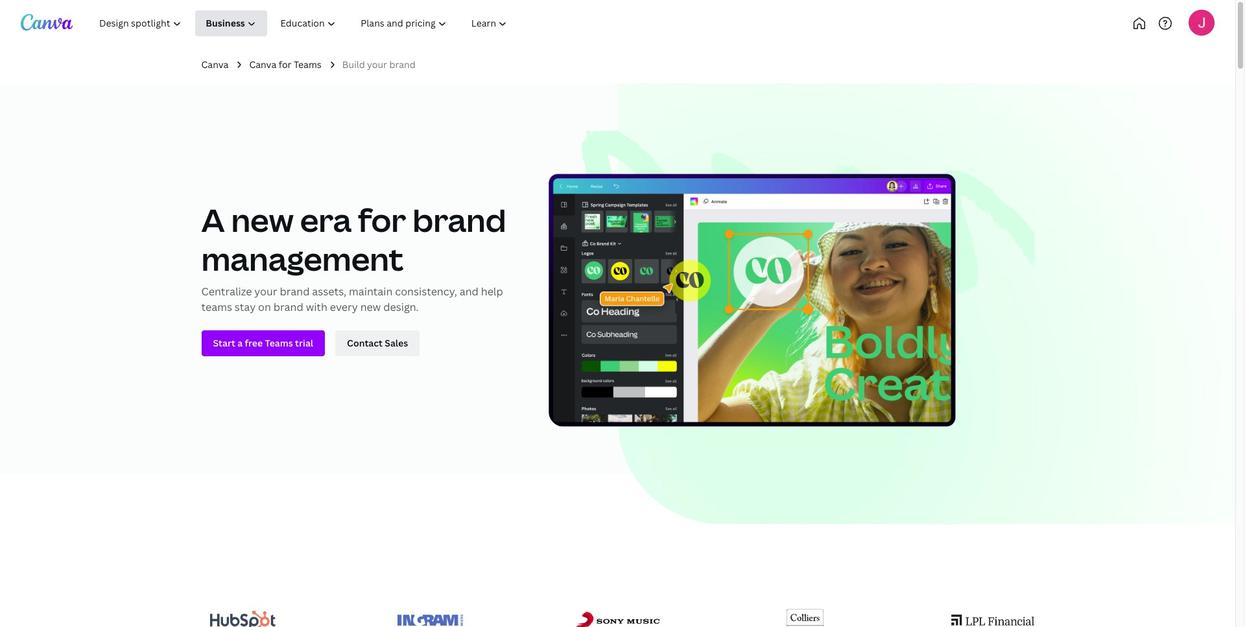 Task type: vqa. For each thing, say whether or not it's contained in the screenshot.
Canva
yes



Task type: describe. For each thing, give the bounding box(es) containing it.
ingram miro image
[[398, 616, 463, 626]]

on
[[258, 301, 271, 315]]

help
[[481, 285, 503, 299]]

0 vertical spatial new
[[231, 199, 294, 242]]

canva for canva for teams
[[249, 58, 277, 71]]

hubspot image
[[210, 612, 276, 628]]

build your brand
[[342, 58, 416, 71]]

era
[[300, 199, 352, 242]]

canva for teams
[[249, 58, 322, 71]]

sony music image
[[576, 613, 659, 628]]

build
[[342, 58, 365, 71]]

assets,
[[312, 285, 347, 299]]

your inside a new era for brand management centralize your brand assets, maintain consistency, and help teams stay on brand with every new design.
[[254, 285, 277, 299]]

consistency,
[[395, 285, 457, 299]]

management
[[201, 238, 404, 281]]

lpl financial image
[[951, 616, 1034, 626]]



Task type: locate. For each thing, give the bounding box(es) containing it.
0 horizontal spatial your
[[254, 285, 277, 299]]

0 horizontal spatial new
[[231, 199, 294, 242]]

teams
[[201, 301, 232, 315]]

new right a
[[231, 199, 294, 242]]

frame 10288828 (3) image
[[618, 84, 1236, 525]]

1 vertical spatial new
[[361, 301, 381, 315]]

centralize
[[201, 285, 252, 299]]

1 vertical spatial your
[[254, 285, 277, 299]]

for left "teams"
[[279, 58, 292, 71]]

for right era on the top left of the page
[[358, 199, 406, 242]]

new down maintain
[[361, 301, 381, 315]]

0 horizontal spatial for
[[279, 58, 292, 71]]

a
[[201, 199, 225, 242]]

0 vertical spatial for
[[279, 58, 292, 71]]

canva for canva
[[201, 58, 229, 71]]

for inside a new era for brand management centralize your brand assets, maintain consistency, and help teams stay on brand with every new design.
[[358, 199, 406, 242]]

canva for teams link
[[249, 58, 322, 72]]

new
[[231, 199, 294, 242], [361, 301, 381, 315]]

teams
[[294, 58, 322, 71]]

your right build
[[367, 58, 387, 71]]

your
[[367, 58, 387, 71], [254, 285, 277, 299]]

every
[[330, 301, 358, 315]]

canva link
[[201, 58, 229, 72]]

1 canva from the left
[[201, 58, 229, 71]]

1 horizontal spatial canva
[[249, 58, 277, 71]]

2 canva from the left
[[249, 58, 277, 71]]

a new era for brand management centralize your brand assets, maintain consistency, and help teams stay on brand with every new design.
[[201, 199, 506, 315]]

top level navigation element
[[88, 10, 563, 36]]

design.
[[384, 301, 419, 315]]

1 horizontal spatial your
[[367, 58, 387, 71]]

1 vertical spatial for
[[358, 199, 406, 242]]

and
[[460, 285, 479, 299]]

brand
[[389, 58, 416, 71], [413, 199, 506, 242], [280, 285, 310, 299], [274, 301, 303, 315]]

maintain
[[349, 285, 393, 299]]

canva
[[201, 58, 229, 71], [249, 58, 277, 71]]

for
[[279, 58, 292, 71], [358, 199, 406, 242]]

1 horizontal spatial for
[[358, 199, 406, 242]]

0 vertical spatial your
[[367, 58, 387, 71]]

hero foreground img image
[[549, 131, 1034, 427]]

with
[[306, 301, 328, 315]]

0 horizontal spatial canva
[[201, 58, 229, 71]]

stay
[[235, 301, 256, 315]]

1 horizontal spatial new
[[361, 301, 381, 315]]

your up on
[[254, 285, 277, 299]]

colliers international image
[[787, 602, 824, 628]]



